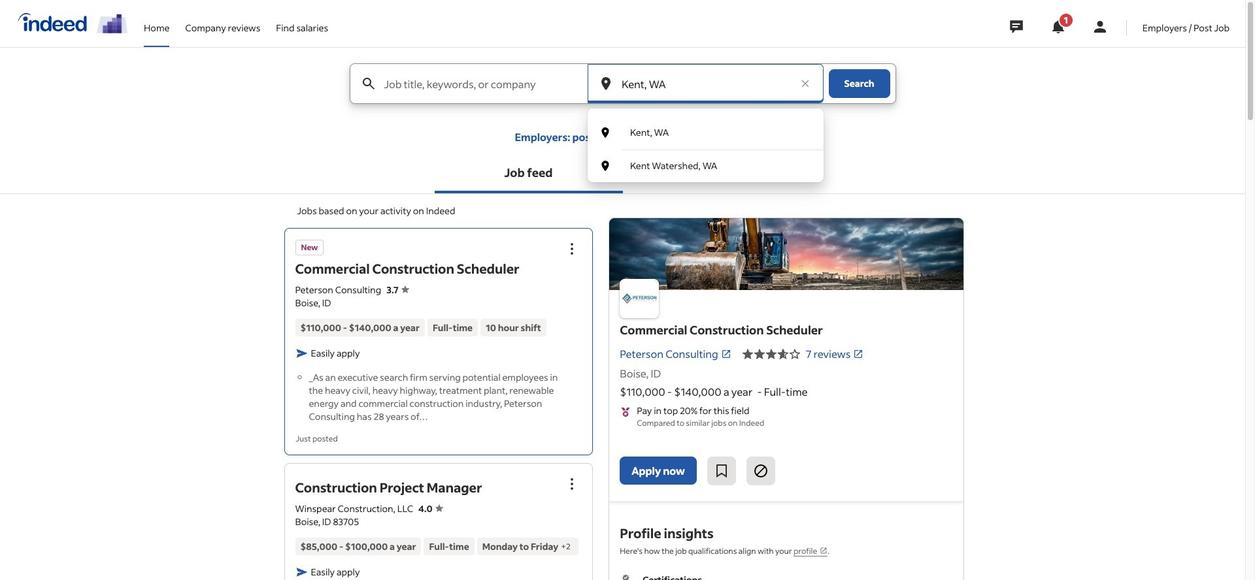 Task type: locate. For each thing, give the bounding box(es) containing it.
peterson consulting (opens in a new tab) image
[[721, 349, 731, 360]]

main content
[[0, 63, 1245, 581]]

4.0 out of five stars rating image
[[418, 503, 443, 515]]

search suggestions list box
[[588, 116, 823, 183]]

3.7 out of 5 stars. link to 7 reviews company ratings (opens in a new tab) image
[[853, 349, 864, 360]]

tab list
[[0, 154, 1245, 194]]

account image
[[1092, 19, 1108, 35]]

job actions for commercial construction scheduler is collapsed image
[[564, 241, 580, 257]]

messages unread count 0 image
[[1008, 14, 1025, 40]]

profile (opens in a new window) image
[[820, 547, 828, 555]]

3.7 out of 5 stars image
[[742, 347, 801, 362]]

peterson consulting logo image
[[609, 218, 963, 291], [620, 279, 659, 318]]

job actions for construction project manager is collapsed image
[[564, 477, 580, 492]]

None search field
[[339, 63, 906, 183]]

at indeed, we're committed to increasing representation of women at all levels of indeed's global workforce to at least 50% by 2030 image
[[97, 14, 128, 33]]

Edit location text field
[[619, 64, 792, 103]]



Task type: describe. For each thing, give the bounding box(es) containing it.
save this job image
[[714, 464, 729, 480]]

search: Job title, keywords, or company text field
[[381, 64, 586, 103]]

clear location input image
[[799, 77, 812, 90]]

certifications group
[[620, 574, 953, 581]]

3.7 out of five stars rating image
[[387, 284, 409, 296]]

not interested image
[[753, 464, 769, 480]]



